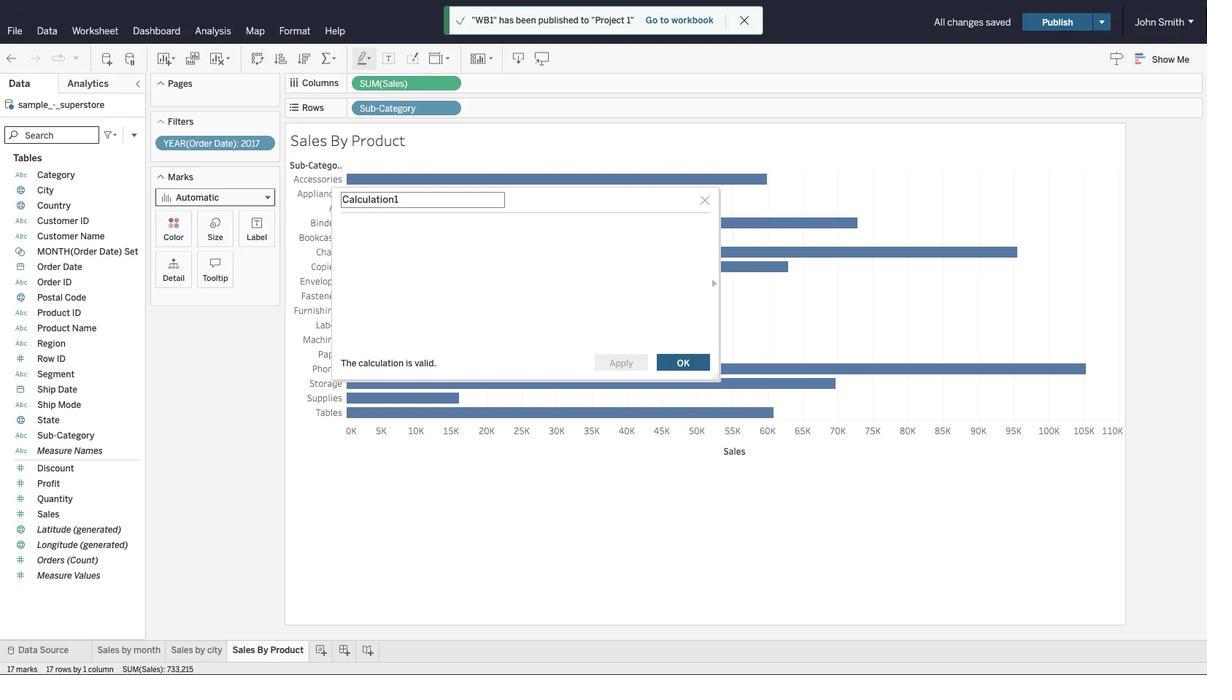 Task type: describe. For each thing, give the bounding box(es) containing it.
sorted descending by sum of sales within sub-category image
[[297, 51, 312, 66]]

(generated) for longitude (generated)
[[80, 540, 128, 550]]

0 horizontal spatial by
[[73, 665, 81, 674]]

country
[[37, 200, 71, 211]]

calculation1 dialog
[[331, 187, 731, 380]]

postal
[[37, 292, 63, 303]]

1 vertical spatial sales by product
[[233, 645, 304, 656]]

data guide image
[[1110, 51, 1125, 66]]

sum(sales):
[[122, 665, 165, 674]]

0 vertical spatial data
[[37, 25, 57, 37]]

sorted ascending by sum of sales within sub-category image
[[274, 51, 288, 66]]

_superstore
[[56, 99, 105, 110]]

"wb1" has been published to "project 1"
[[472, 15, 634, 26]]

me
[[1177, 54, 1190, 64]]

pause auto updates image
[[123, 51, 138, 66]]

Chairs, Sub-Category. Press Space to toggle selection. Press Escape to go back to the left margin. Use arrow keys to navigate headers text field
[[288, 245, 346, 259]]

order date
[[37, 262, 82, 272]]

publish button
[[1023, 13, 1093, 31]]

totals image
[[321, 51, 338, 66]]

john smith
[[1135, 16, 1185, 28]]

orders
[[37, 555, 65, 566]]

latitude
[[37, 525, 71, 535]]

Bookcases, Sub-Category. Press Space to toggle selection. Press Escape to go back to the left margin. Use arrow keys to navigate headers text field
[[288, 230, 346, 245]]

the
[[341, 358, 357, 368]]

order for order id
[[37, 277, 61, 288]]

clear sheet image
[[209, 51, 232, 66]]

(count)
[[67, 555, 98, 566]]

columns
[[302, 78, 339, 88]]

customer id
[[37, 216, 89, 226]]

apply button
[[595, 354, 648, 371]]

1"
[[627, 15, 634, 26]]

show/hide cards image
[[470, 51, 494, 66]]

mode
[[58, 400, 81, 410]]

0 horizontal spatial sub-category
[[37, 430, 95, 441]]

(generated) for latitude (generated)
[[73, 525, 121, 535]]

replay animation image
[[72, 53, 80, 62]]

customer for customer name
[[37, 231, 78, 242]]

product down postal
[[37, 308, 70, 318]]

calculation1
[[342, 193, 399, 205]]

help
[[325, 25, 345, 37]]

duplicate image
[[185, 51, 200, 66]]

label
[[247, 232, 267, 242]]

marks. press enter to open the view data window.. use arrow keys to navigate data visualization elements. image
[[346, 172, 1124, 421]]

date):
[[214, 138, 239, 149]]

Appliances, Sub-Category. Press Space to toggle selection. Press Escape to go back to the left margin. Use arrow keys to navigate headers text field
[[288, 186, 346, 201]]

column
[[88, 665, 114, 674]]

new worksheet image
[[156, 51, 177, 66]]

sales right city
[[233, 645, 255, 656]]

pages
[[168, 78, 193, 89]]

tables
[[13, 152, 42, 164]]

sample_-
[[18, 99, 56, 110]]

profit
[[37, 479, 60, 489]]

go to workbook
[[646, 15, 714, 26]]

is
[[406, 358, 413, 368]]

Fasteners, Sub-Category. Press Space to toggle selection. Press Escape to go back to the left margin. Use arrow keys to navigate headers text field
[[288, 288, 346, 303]]

2 vertical spatial category
[[57, 430, 95, 441]]

show
[[1153, 54, 1175, 64]]

detail
[[163, 273, 185, 283]]

apply
[[610, 358, 633, 368]]

analytics
[[67, 78, 109, 89]]

date for ship date
[[58, 384, 77, 395]]

Envelopes, Sub-Category. Press Space to toggle selection. Press Escape to go back to the left margin. Use arrow keys to navigate headers text field
[[288, 274, 346, 288]]

year(order date): 2017
[[164, 138, 260, 149]]

smith
[[1159, 16, 1185, 28]]

valid.
[[415, 358, 436, 368]]

measure names
[[37, 446, 103, 456]]

Art, Sub-Category. Press Space to toggle selection. Press Escape to go back to the left margin. Use arrow keys to navigate headers text field
[[288, 201, 346, 215]]

success image
[[456, 15, 466, 26]]

saved
[[986, 16, 1011, 28]]

quantity
[[37, 494, 73, 504]]

go
[[646, 15, 658, 26]]

been
[[516, 15, 536, 26]]

show mark labels image
[[382, 51, 396, 66]]

0 horizontal spatial by
[[257, 645, 268, 656]]

latitude (generated)
[[37, 525, 121, 535]]

1 horizontal spatial sub-
[[360, 103, 379, 114]]

Furnishings, Sub-Category. Press Space to toggle selection. Press Escape to go back to the left margin. Use arrow keys to navigate headers text field
[[288, 303, 346, 318]]

"wb1"
[[472, 15, 497, 26]]

by for city
[[195, 645, 205, 656]]

map
[[246, 25, 265, 37]]

postal code
[[37, 292, 86, 303]]

17 for 17 rows by 1 column
[[46, 665, 53, 674]]

region
[[37, 338, 66, 349]]

0 vertical spatial sales by product
[[291, 130, 406, 150]]

by for month
[[122, 645, 131, 656]]

sales down rows
[[291, 130, 327, 150]]

1 horizontal spatial by
[[331, 130, 348, 150]]

to inside go to workbook link
[[660, 15, 669, 26]]

17 marks
[[7, 665, 38, 674]]

filters
[[168, 116, 194, 127]]

format
[[280, 25, 311, 37]]

size
[[207, 232, 223, 242]]

published
[[538, 15, 579, 26]]

Storage, Sub-Category. Press Space to toggle selection. Press Escape to go back to the left margin. Use arrow keys to navigate headers text field
[[288, 376, 346, 391]]

0 vertical spatial category
[[379, 103, 416, 114]]

ship date
[[37, 384, 77, 395]]

download image
[[512, 51, 526, 66]]

fit image
[[429, 51, 452, 66]]

collapse image
[[134, 80, 142, 88]]

17 for 17 marks
[[7, 665, 14, 674]]

calculation
[[359, 358, 404, 368]]

city
[[207, 645, 222, 656]]

tooltip
[[203, 273, 228, 283]]

marks
[[16, 665, 38, 674]]

workbook
[[672, 15, 714, 26]]

draft
[[587, 17, 607, 27]]

measure for measure values
[[37, 571, 72, 581]]



Task type: locate. For each thing, give the bounding box(es) containing it.
ok
[[677, 358, 690, 368]]

ship mode
[[37, 400, 81, 410]]

name for customer name
[[80, 231, 105, 242]]

sample_-_superstore
[[18, 99, 105, 110]]

data source
[[18, 645, 69, 656]]

"wb1" has been published to "project 1" alert
[[472, 14, 634, 27]]

month
[[134, 645, 161, 656]]

show me button
[[1129, 47, 1203, 70]]

name for product name
[[72, 323, 97, 334]]

john
[[1135, 16, 1157, 28]]

0 vertical spatial name
[[80, 231, 105, 242]]

1 ship from the top
[[37, 384, 56, 395]]

date down month(order
[[63, 262, 82, 272]]

customer down country
[[37, 216, 78, 226]]

17 left marks
[[7, 665, 14, 674]]

1 horizontal spatial by
[[122, 645, 131, 656]]

id for row id
[[57, 354, 66, 364]]

2017
[[241, 138, 260, 149]]

1 vertical spatial sub-
[[37, 430, 57, 441]]

analysis
[[195, 25, 231, 37]]

ship for ship date
[[37, 384, 56, 395]]

Machines, Sub-Category. Press Space to toggle selection. Press Escape to go back to the left margin. Use arrow keys to navigate headers text field
[[288, 332, 346, 347]]

Phones, Sub-Category. Press Space to toggle selection. Press Escape to go back to the left margin. Use arrow keys to navigate headers text field
[[288, 361, 346, 376]]

new data source image
[[100, 51, 115, 66]]

automatic button
[[156, 189, 275, 206]]

0 horizontal spatial to
[[581, 15, 589, 26]]

1 vertical spatial customer
[[37, 231, 78, 242]]

to inside "wb1" has been published to "project 1" alert
[[581, 15, 589, 26]]

1
[[83, 665, 86, 674]]

sales by product down rows
[[291, 130, 406, 150]]

Supplies, Sub-Category. Press Space to toggle selection. Press Escape to go back to the left margin. Use arrow keys to navigate headers text field
[[288, 391, 346, 405]]

(generated) up the (count)
[[80, 540, 128, 550]]

2 vertical spatial data
[[18, 645, 38, 656]]

data down undo image
[[9, 78, 30, 89]]

sales by product right city
[[233, 645, 304, 656]]

1 horizontal spatial sub-category
[[360, 103, 416, 114]]

by left month
[[122, 645, 131, 656]]

year(order
[[164, 138, 212, 149]]

data
[[37, 25, 57, 37], [9, 78, 30, 89], [18, 645, 38, 656]]

marks
[[168, 172, 193, 182]]

measure up discount
[[37, 446, 72, 456]]

name
[[80, 231, 105, 242], [72, 323, 97, 334]]

1 horizontal spatial to
[[660, 15, 669, 26]]

Paper, Sub-Category. Press Space to toggle selection. Press Escape to go back to the left margin. Use arrow keys to navigate headers text field
[[288, 347, 346, 361]]

1 horizontal spatial 17
[[46, 665, 53, 674]]

sales by city
[[171, 645, 222, 656]]

0 vertical spatial ship
[[37, 384, 56, 395]]

replay animation image
[[51, 51, 66, 66]]

Accessories, Sub-Category. Press Space to toggle selection. Press Escape to go back to the left margin. Use arrow keys to navigate headers text field
[[288, 172, 346, 186]]

worksheet
[[72, 25, 118, 37]]

product down sum(sales)
[[351, 130, 406, 150]]

1 vertical spatial order
[[37, 277, 61, 288]]

1 vertical spatial sub-category
[[37, 430, 95, 441]]

Copiers, Sub-Category. Press Space to toggle selection. Press Escape to go back to the left margin. Use arrow keys to navigate headers text field
[[288, 259, 346, 274]]

id
[[80, 216, 89, 226], [63, 277, 72, 288], [72, 308, 81, 318], [57, 354, 66, 364]]

0 vertical spatial customer
[[37, 216, 78, 226]]

id up 'customer name'
[[80, 216, 89, 226]]

1 vertical spatial name
[[72, 323, 97, 334]]

date up the "mode"
[[58, 384, 77, 395]]

dashboard
[[133, 25, 181, 37]]

measure
[[37, 446, 72, 456], [37, 571, 72, 581]]

Labels, Sub-Category. Press Space to toggle selection. Press Escape to go back to the left margin. Use arrow keys to navigate headers text field
[[288, 318, 346, 332]]

customer for customer id
[[37, 216, 78, 226]]

wb1
[[620, 15, 644, 29]]

1 vertical spatial ship
[[37, 400, 56, 410]]

customer down customer id at the left of the page
[[37, 231, 78, 242]]

to right the go
[[660, 15, 669, 26]]

rows
[[55, 665, 71, 674]]

segment
[[37, 369, 75, 380]]

2 measure from the top
[[37, 571, 72, 581]]

sum(sales)
[[360, 78, 408, 89]]

sales up 733,215
[[171, 645, 193, 656]]

the calculation is valid.
[[341, 358, 436, 368]]

0 vertical spatial by
[[331, 130, 348, 150]]

longitude (generated)
[[37, 540, 128, 550]]

2 customer from the top
[[37, 231, 78, 242]]

customer name
[[37, 231, 105, 242]]

measure values
[[37, 571, 101, 581]]

1 customer from the top
[[37, 216, 78, 226]]

0 vertical spatial sub-category
[[360, 103, 416, 114]]

1 measure from the top
[[37, 446, 72, 456]]

ok button
[[657, 354, 710, 371]]

1 to from the left
[[581, 15, 589, 26]]

month(order
[[37, 246, 97, 257]]

measure down 'orders'
[[37, 571, 72, 581]]

names
[[74, 446, 103, 456]]

order up order id
[[37, 262, 61, 272]]

category up city
[[37, 170, 75, 180]]

resize se image
[[712, 372, 719, 380]]

city
[[37, 185, 54, 196]]

code
[[65, 292, 86, 303]]

17
[[7, 665, 14, 674], [46, 665, 53, 674]]

month(order date) set
[[37, 246, 138, 257]]

discount
[[37, 463, 74, 474]]

row id
[[37, 354, 66, 364]]

733,215
[[167, 665, 193, 674]]

to left the "project
[[581, 15, 589, 26]]

redo image
[[28, 51, 42, 66]]

ship down segment
[[37, 384, 56, 395]]

0 vertical spatial (generated)
[[73, 525, 121, 535]]

1 vertical spatial measure
[[37, 571, 72, 581]]

Binders, Sub-Category. Press Space to toggle selection. Press Escape to go back to the left margin. Use arrow keys to navigate headers text field
[[288, 215, 346, 230]]

category
[[379, 103, 416, 114], [37, 170, 75, 180], [57, 430, 95, 441]]

order for order date
[[37, 262, 61, 272]]

date)
[[99, 246, 122, 257]]

1 vertical spatial date
[[58, 384, 77, 395]]

id up postal code
[[63, 277, 72, 288]]

go to workbook link
[[645, 14, 715, 26]]

longitude
[[37, 540, 78, 550]]

0 vertical spatial measure
[[37, 446, 72, 456]]

ship
[[37, 384, 56, 395], [37, 400, 56, 410]]

0 vertical spatial sub-
[[360, 103, 379, 114]]

1 vertical spatial category
[[37, 170, 75, 180]]

Search text field
[[4, 126, 99, 144]]

id down code
[[72, 308, 81, 318]]

1 17 from the left
[[7, 665, 14, 674]]

data up replay animation icon
[[37, 25, 57, 37]]

values
[[74, 571, 101, 581]]

automatic
[[176, 192, 219, 203]]

set
[[124, 246, 138, 257]]

2 horizontal spatial by
[[195, 645, 205, 656]]

ship for ship mode
[[37, 400, 56, 410]]

name up month(order date) set
[[80, 231, 105, 242]]

sub- down state
[[37, 430, 57, 441]]

0 horizontal spatial 17
[[7, 665, 14, 674]]

(generated) up longitude (generated)
[[73, 525, 121, 535]]

ship up state
[[37, 400, 56, 410]]

changes
[[948, 16, 984, 28]]

category up measure names
[[57, 430, 95, 441]]

product right city
[[270, 645, 304, 656]]

all
[[935, 16, 946, 28]]

sales
[[291, 130, 327, 150], [37, 509, 60, 520], [97, 645, 120, 656], [171, 645, 193, 656], [233, 645, 255, 656]]

Tables, Sub-Category. Press Space to toggle selection. Press Escape to go back to the left margin. Use arrow keys to navigate headers text field
[[288, 405, 346, 420]]

sales up column
[[97, 645, 120, 656]]

order
[[37, 262, 61, 272], [37, 277, 61, 288]]

by right city
[[257, 645, 268, 656]]

id for product id
[[72, 308, 81, 318]]

1 order from the top
[[37, 262, 61, 272]]

sales by month
[[97, 645, 161, 656]]

has
[[499, 15, 514, 26]]

order up postal
[[37, 277, 61, 288]]

id right row
[[57, 354, 66, 364]]

measure for measure names
[[37, 446, 72, 456]]

2 order from the top
[[37, 277, 61, 288]]

1 vertical spatial (generated)
[[80, 540, 128, 550]]

by left the 1 on the left bottom of the page
[[73, 665, 81, 674]]

2 ship from the top
[[37, 400, 56, 410]]

"project
[[592, 15, 625, 26]]

id for order id
[[63, 277, 72, 288]]

category down sum(sales)
[[379, 103, 416, 114]]

date for order date
[[63, 262, 82, 272]]

0 vertical spatial date
[[63, 262, 82, 272]]

rows
[[302, 103, 324, 113]]

open and edit this workbook in tableau desktop image
[[535, 51, 550, 66]]

17 left rows
[[46, 665, 53, 674]]

publish
[[1043, 17, 1074, 27]]

1 vertical spatial data
[[9, 78, 30, 89]]

0 horizontal spatial sub-
[[37, 430, 57, 441]]

2 17 from the left
[[46, 665, 53, 674]]

swap rows and columns image
[[250, 51, 265, 66]]

1 vertical spatial by
[[257, 645, 268, 656]]

customer
[[37, 216, 78, 226], [37, 231, 78, 242]]

source
[[40, 645, 69, 656]]

sub-category down sum(sales)
[[360, 103, 416, 114]]

id for customer id
[[80, 216, 89, 226]]

name down product id
[[72, 323, 97, 334]]

sum(sales): 733,215
[[122, 665, 193, 674]]

highlight image
[[356, 51, 373, 66]]

sales up latitude
[[37, 509, 60, 520]]

state
[[37, 415, 60, 426]]

all changes saved
[[935, 16, 1011, 28]]

orders (count)
[[37, 555, 98, 566]]

product up 'region'
[[37, 323, 70, 334]]

date
[[63, 262, 82, 272], [58, 384, 77, 395]]

17 rows by 1 column
[[46, 665, 114, 674]]

sub-category up measure names
[[37, 430, 95, 441]]

0 vertical spatial order
[[37, 262, 61, 272]]

undo image
[[4, 51, 19, 66]]

sub- down sum(sales)
[[360, 103, 379, 114]]

sales by product
[[291, 130, 406, 150], [233, 645, 304, 656]]

format workbook image
[[405, 51, 420, 66]]

product id
[[37, 308, 81, 318]]

by up accessories, sub-category. press space to toggle selection. press escape to go back to the left margin. use arrow keys to navigate headers text box
[[331, 130, 348, 150]]

data up marks
[[18, 645, 38, 656]]

2 to from the left
[[660, 15, 669, 26]]

to
[[581, 15, 589, 26], [660, 15, 669, 26]]

file
[[7, 25, 22, 37]]

by left city
[[195, 645, 205, 656]]

product name
[[37, 323, 97, 334]]



Task type: vqa. For each thing, say whether or not it's contained in the screenshot.
Format Workbook image
yes



